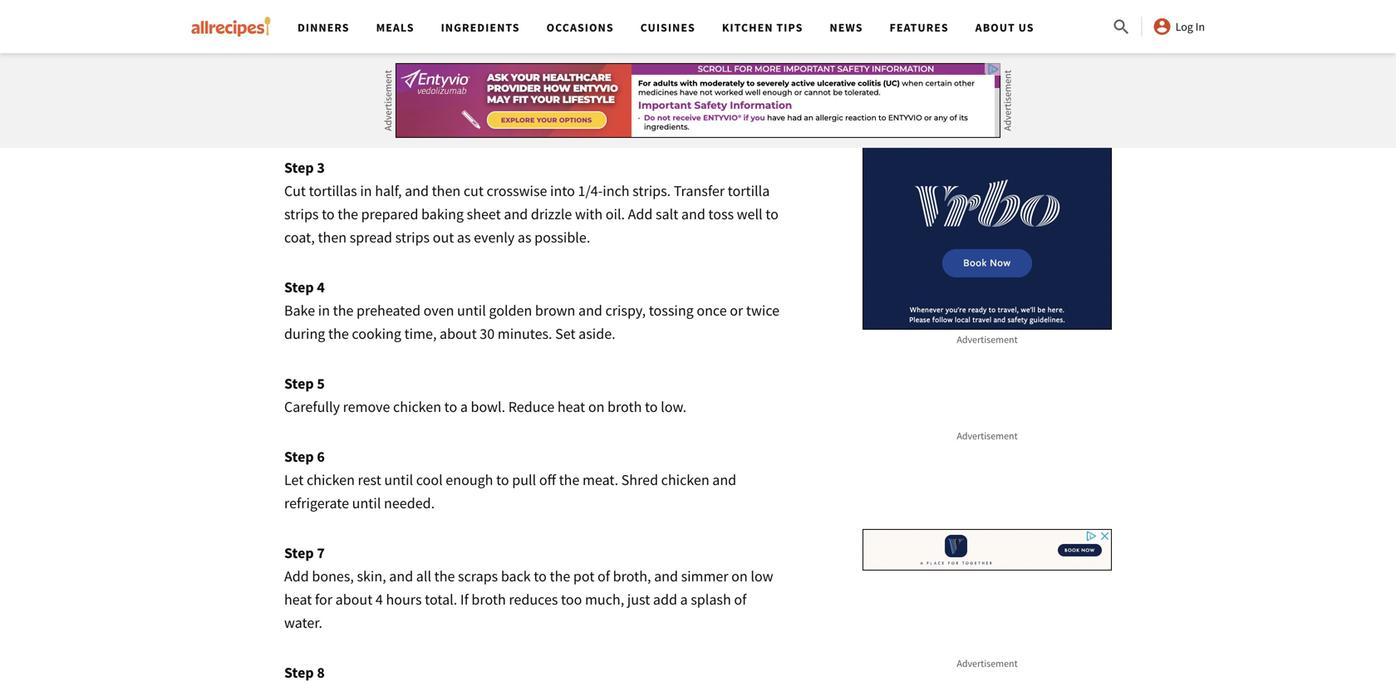 Task type: vqa. For each thing, say whether or not it's contained in the screenshot.
Sausage
no



Task type: describe. For each thing, give the bounding box(es) containing it.
drizzle
[[531, 205, 572, 224]]

meanwhile,
[[284, 85, 356, 104]]

news link
[[830, 20, 864, 35]]

cut
[[284, 182, 306, 200]]

features link
[[890, 20, 949, 35]]

to right well
[[766, 205, 779, 224]]

rest
[[358, 471, 382, 490]]

kitchen tips link
[[722, 20, 804, 35]]

add bones, skin, and all the scraps back to the pot of broth, and simmer on low heat for about 4 hours total. if broth reduces too much, just add a splash of water.
[[284, 567, 774, 633]]

paper.
[[687, 108, 726, 127]]

a down preheat
[[510, 108, 517, 127]]

add inside add bones, skin, and all the scraps back to the pot of broth, and simmer on low heat for about 4 hours total. if broth reduces too much, just add a splash of water.
[[284, 567, 309, 586]]

brown
[[535, 301, 576, 320]]

cuisines link
[[641, 20, 696, 35]]

the up cooking
[[333, 301, 354, 320]]

1 horizontal spatial heat
[[558, 398, 586, 417]]

carefully remove chicken to a bowl. reduce heat on broth to low.
[[284, 398, 687, 417]]

set
[[556, 325, 576, 343]]

to down tortillas
[[322, 205, 335, 224]]

total.
[[425, 591, 458, 609]]

news
[[830, 20, 864, 35]]

1 horizontal spatial strips
[[396, 228, 430, 247]]

tortilla inside meanwhile, make the tortilla strips: preheat the oven to 350 degrees f (180 degrees c). line a baking sheet with a silicone mat or parchment paper.
[[420, 85, 462, 104]]

needed.
[[384, 494, 435, 513]]

a inside add bones, skin, and all the scraps back to the pot of broth, and simmer on low heat for about 4 hours total. if broth reduces too much, just add a splash of water.
[[681, 591, 688, 609]]

cut tortillas in half, and then cut crosswise into 1/4-inch strips. transfer tortilla strips to the prepared baking sheet and drizzle with oil. add salt and toss well to coat, then spread strips out as evenly as possible.
[[284, 182, 779, 247]]

occasions
[[547, 20, 614, 35]]

1 vertical spatial until
[[385, 471, 413, 490]]

and inside let chicken rest until cool enough to pull off the meat. shred chicken and refrigerate until needed.
[[713, 471, 737, 490]]

the inside cut tortillas in half, and then cut crosswise into 1/4-inch strips. transfer tortilla strips to the prepared baking sheet and drizzle with oil. add salt and toss well to coat, then spread strips out as evenly as possible.
[[338, 205, 358, 224]]

to left bowl.
[[445, 398, 458, 417]]

pot
[[574, 567, 595, 586]]

silicone
[[520, 108, 568, 127]]

1 horizontal spatial chicken
[[393, 398, 442, 417]]

bones,
[[312, 567, 354, 586]]

the left pot
[[550, 567, 571, 586]]

bake in the preheated oven until golden brown and crispy, tossing once or twice during the cooking time, about 30 minutes. set aside.
[[284, 301, 780, 343]]

golden
[[489, 301, 532, 320]]

possible.
[[535, 228, 591, 247]]

ingredients
[[441, 20, 520, 35]]

the right all
[[435, 567, 455, 586]]

back
[[501, 567, 531, 586]]

remove
[[343, 398, 390, 417]]

in
[[1196, 19, 1206, 34]]

spread
[[350, 228, 393, 247]]

salt
[[656, 205, 679, 224]]

sheet inside meanwhile, make the tortilla strips: preheat the oven to 350 degrees f (180 degrees c). line a baking sheet with a silicone mat or parchment paper.
[[442, 108, 476, 127]]

prepared
[[361, 205, 419, 224]]

1 vertical spatial degrees
[[284, 108, 334, 127]]

once
[[697, 301, 727, 320]]

navigation containing dinners
[[284, 0, 1112, 53]]

coat,
[[284, 228, 315, 247]]

oil.
[[606, 205, 625, 224]]

cooking
[[352, 325, 402, 343]]

just
[[628, 591, 651, 609]]

2 horizontal spatial chicken
[[662, 471, 710, 490]]

about
[[976, 20, 1016, 35]]

kitchen tips
[[722, 20, 804, 35]]

parchment
[[615, 108, 684, 127]]

until inside the bake in the preheated oven until golden brown and crispy, tossing once or twice during the cooking time, about 30 minutes. set aside.
[[457, 301, 486, 320]]

reduces
[[509, 591, 558, 609]]

to inside let chicken rest until cool enough to pull off the meat. shred chicken and refrigerate until needed.
[[496, 471, 509, 490]]

ingredients link
[[441, 20, 520, 35]]

enough
[[446, 471, 494, 490]]

tips
[[777, 20, 804, 35]]

(180
[[719, 85, 746, 104]]

strips:
[[465, 85, 503, 104]]

tortilla inside cut tortillas in half, and then cut crosswise into 1/4-inch strips. transfer tortilla strips to the prepared baking sheet and drizzle with oil. add salt and toss well to coat, then spread strips out as evenly as possible.
[[728, 182, 770, 200]]

account image
[[1153, 17, 1173, 37]]

meals link
[[376, 20, 415, 35]]

let
[[284, 471, 304, 490]]

line
[[356, 108, 383, 127]]

with inside meanwhile, make the tortilla strips: preheat the oven to 350 degrees f (180 degrees c). line a baking sheet with a silicone mat or parchment paper.
[[479, 108, 507, 127]]

log in link
[[1153, 17, 1206, 37]]

kitchen
[[722, 20, 774, 35]]

1 vertical spatial then
[[318, 228, 347, 247]]

log
[[1176, 19, 1194, 34]]

with inside cut tortillas in half, and then cut crosswise into 1/4-inch strips. transfer tortilla strips to the prepared baking sheet and drizzle with oil. add salt and toss well to coat, then spread strips out as evenly as possible.
[[575, 205, 603, 224]]

splash
[[691, 591, 732, 609]]

evenly
[[474, 228, 515, 247]]

about inside the bake in the preheated oven until golden brown and crispy, tossing once or twice during the cooking time, about 30 minutes. set aside.
[[440, 325, 477, 343]]

add
[[654, 591, 678, 609]]

carefully
[[284, 398, 340, 417]]

baking inside meanwhile, make the tortilla strips: preheat the oven to 350 degrees f (180 degrees c). line a baking sheet with a silicone mat or parchment paper.
[[397, 108, 439, 127]]

crispy,
[[606, 301, 646, 320]]

bowl.
[[471, 398, 506, 417]]

meat.
[[583, 471, 619, 490]]

cuisines
[[641, 20, 696, 35]]

reduce
[[509, 398, 555, 417]]

0 horizontal spatial on
[[589, 398, 605, 417]]

minutes.
[[498, 325, 553, 343]]

toss
[[709, 205, 734, 224]]

strips.
[[633, 182, 671, 200]]

hours
[[386, 591, 422, 609]]

dinners
[[298, 20, 350, 35]]

time,
[[405, 325, 437, 343]]

about inside add bones, skin, and all the scraps back to the pot of broth, and simmer on low heat for about 4 hours total. if broth reduces too much, just add a splash of water.
[[336, 591, 373, 609]]

refrigerate
[[284, 494, 349, 513]]

make
[[359, 85, 393, 104]]

home image
[[191, 17, 271, 37]]

into
[[551, 182, 575, 200]]

0 horizontal spatial chicken
[[307, 471, 355, 490]]



Task type: locate. For each thing, give the bounding box(es) containing it.
simmer
[[682, 567, 729, 586]]

then
[[432, 182, 461, 200], [318, 228, 347, 247]]

degrees left f
[[656, 85, 706, 104]]

water.
[[284, 614, 323, 633]]

and
[[405, 182, 429, 200], [504, 205, 528, 224], [682, 205, 706, 224], [579, 301, 603, 320], [713, 471, 737, 490], [389, 567, 413, 586], [654, 567, 679, 586]]

strips left the out at left top
[[396, 228, 430, 247]]

1 horizontal spatial then
[[432, 182, 461, 200]]

1 horizontal spatial broth
[[608, 398, 642, 417]]

add inside cut tortillas in half, and then cut crosswise into 1/4-inch strips. transfer tortilla strips to the prepared baking sheet and drizzle with oil. add salt and toss well to coat, then spread strips out as evenly as possible.
[[628, 205, 653, 224]]

tortilla left strips:
[[420, 85, 462, 104]]

with
[[479, 108, 507, 127], [575, 205, 603, 224]]

chicken
[[393, 398, 442, 417], [307, 471, 355, 490], [662, 471, 710, 490]]

1 vertical spatial on
[[732, 567, 748, 586]]

until
[[457, 301, 486, 320], [385, 471, 413, 490], [352, 494, 381, 513]]

add left bones,
[[284, 567, 309, 586]]

in left half,
[[360, 182, 372, 200]]

0 horizontal spatial oven
[[424, 301, 454, 320]]

advertisement region
[[396, 63, 1001, 138], [863, 122, 1113, 330], [863, 447, 1113, 654]]

oven inside meanwhile, make the tortilla strips: preheat the oven to 350 degrees f (180 degrees c). line a baking sheet with a silicone mat or parchment paper.
[[581, 85, 612, 104]]

1 horizontal spatial in
[[360, 182, 372, 200]]

2 vertical spatial until
[[352, 494, 381, 513]]

30
[[480, 325, 495, 343]]

about us
[[976, 20, 1035, 35]]

about
[[440, 325, 477, 343], [336, 591, 373, 609]]

1 horizontal spatial about
[[440, 325, 477, 343]]

dinners link
[[298, 20, 350, 35]]

or inside the bake in the preheated oven until golden brown and crispy, tossing once or twice during the cooking time, about 30 minutes. set aside.
[[730, 301, 744, 320]]

1 horizontal spatial oven
[[581, 85, 612, 104]]

degrees down meanwhile,
[[284, 108, 334, 127]]

tortillas
[[309, 182, 357, 200]]

0 vertical spatial then
[[432, 182, 461, 200]]

0 vertical spatial on
[[589, 398, 605, 417]]

on right reduce
[[589, 398, 605, 417]]

add
[[628, 205, 653, 224], [284, 567, 309, 586]]

1 horizontal spatial with
[[575, 205, 603, 224]]

if
[[461, 591, 469, 609]]

0 vertical spatial baking
[[397, 108, 439, 127]]

1 vertical spatial add
[[284, 567, 309, 586]]

1 vertical spatial about
[[336, 591, 373, 609]]

0 horizontal spatial then
[[318, 228, 347, 247]]

0 vertical spatial sheet
[[442, 108, 476, 127]]

heat up "water."
[[284, 591, 312, 609]]

transfer
[[674, 182, 725, 200]]

1 as from the left
[[457, 228, 471, 247]]

well
[[737, 205, 763, 224]]

1 vertical spatial tortilla
[[728, 182, 770, 200]]

about left 4
[[336, 591, 373, 609]]

oven up time,
[[424, 301, 454, 320]]

broth left low.
[[608, 398, 642, 417]]

preheated
[[357, 301, 421, 320]]

the inside let chicken rest until cool enough to pull off the meat. shred chicken and refrigerate until needed.
[[559, 471, 580, 490]]

the down tortillas
[[338, 205, 358, 224]]

the right "during"
[[328, 325, 349, 343]]

in inside the bake in the preheated oven until golden brown and crispy, tossing once or twice during the cooking time, about 30 minutes. set aside.
[[318, 301, 330, 320]]

of right splash
[[735, 591, 747, 609]]

in right bake
[[318, 301, 330, 320]]

0 horizontal spatial until
[[352, 494, 381, 513]]

as right evenly
[[518, 228, 532, 247]]

sheet
[[442, 108, 476, 127], [467, 205, 501, 224]]

0 horizontal spatial about
[[336, 591, 373, 609]]

us
[[1019, 20, 1035, 35]]

log in
[[1176, 19, 1206, 34]]

1 horizontal spatial on
[[732, 567, 748, 586]]

and inside the bake in the preheated oven until golden brown and crispy, tossing once or twice during the cooking time, about 30 minutes. set aside.
[[579, 301, 603, 320]]

about us link
[[976, 20, 1035, 35]]

4
[[376, 591, 383, 609]]

0 vertical spatial with
[[479, 108, 507, 127]]

0 horizontal spatial or
[[599, 108, 612, 127]]

as
[[457, 228, 471, 247], [518, 228, 532, 247]]

until up needed. at the bottom
[[385, 471, 413, 490]]

for
[[315, 591, 333, 609]]

navigation
[[284, 0, 1112, 53]]

add right oil.
[[628, 205, 653, 224]]

cut
[[464, 182, 484, 200]]

0 vertical spatial add
[[628, 205, 653, 224]]

or right mat
[[599, 108, 612, 127]]

0 vertical spatial tortilla
[[420, 85, 462, 104]]

degrees
[[656, 85, 706, 104], [284, 108, 334, 127]]

0 vertical spatial about
[[440, 325, 477, 343]]

during
[[284, 325, 325, 343]]

the up mat
[[558, 85, 578, 104]]

tortilla up well
[[728, 182, 770, 200]]

1 horizontal spatial of
[[735, 591, 747, 609]]

0 vertical spatial until
[[457, 301, 486, 320]]

sheet down strips:
[[442, 108, 476, 127]]

0 horizontal spatial tortilla
[[420, 85, 462, 104]]

chicken up refrigerate
[[307, 471, 355, 490]]

0 vertical spatial in
[[360, 182, 372, 200]]

350
[[631, 85, 653, 104]]

broth,
[[613, 567, 651, 586]]

the
[[396, 85, 417, 104], [558, 85, 578, 104], [338, 205, 358, 224], [333, 301, 354, 320], [328, 325, 349, 343], [559, 471, 580, 490], [435, 567, 455, 586], [550, 567, 571, 586]]

or right once
[[730, 301, 744, 320]]

1 vertical spatial or
[[730, 301, 744, 320]]

preheat
[[506, 85, 555, 104]]

scraps
[[458, 567, 498, 586]]

on inside add bones, skin, and all the scraps back to the pot of broth, and simmer on low heat for about 4 hours total. if broth reduces too much, just add a splash of water.
[[732, 567, 748, 586]]

sheet inside cut tortillas in half, and then cut crosswise into 1/4-inch strips. transfer tortilla strips to the prepared baking sheet and drizzle with oil. add salt and toss well to coat, then spread strips out as evenly as possible.
[[467, 205, 501, 224]]

shred
[[622, 471, 659, 490]]

or inside meanwhile, make the tortilla strips: preheat the oven to 350 degrees f (180 degrees c). line a baking sheet with a silicone mat or parchment paper.
[[599, 108, 612, 127]]

then left cut
[[432, 182, 461, 200]]

half,
[[375, 182, 402, 200]]

1 vertical spatial oven
[[424, 301, 454, 320]]

to up reduces
[[534, 567, 547, 586]]

0 vertical spatial strips
[[284, 205, 319, 224]]

pull
[[512, 471, 537, 490]]

with down '1/4-'
[[575, 205, 603, 224]]

to left 350
[[615, 85, 628, 104]]

crosswise
[[487, 182, 548, 200]]

broth right if
[[472, 591, 506, 609]]

0 horizontal spatial add
[[284, 567, 309, 586]]

1 horizontal spatial degrees
[[656, 85, 706, 104]]

a right add
[[681, 591, 688, 609]]

oven inside the bake in the preheated oven until golden brown and crispy, tossing once or twice during the cooking time, about 30 minutes. set aside.
[[424, 301, 454, 320]]

baking inside cut tortillas in half, and then cut crosswise into 1/4-inch strips. transfer tortilla strips to the prepared baking sheet and drizzle with oil. add salt and toss well to coat, then spread strips out as evenly as possible.
[[422, 205, 464, 224]]

0 horizontal spatial broth
[[472, 591, 506, 609]]

c).
[[337, 108, 353, 127]]

1 vertical spatial in
[[318, 301, 330, 320]]

1 vertical spatial strips
[[396, 228, 430, 247]]

features
[[890, 20, 949, 35]]

2 as from the left
[[518, 228, 532, 247]]

1 vertical spatial with
[[575, 205, 603, 224]]

much,
[[585, 591, 625, 609]]

oven
[[581, 85, 612, 104], [424, 301, 454, 320]]

twice
[[747, 301, 780, 320]]

oven up mat
[[581, 85, 612, 104]]

heat inside add bones, skin, and all the scraps back to the pot of broth, and simmer on low heat for about 4 hours total. if broth reduces too much, just add a splash of water.
[[284, 591, 312, 609]]

0 vertical spatial oven
[[581, 85, 612, 104]]

too
[[561, 591, 582, 609]]

0 vertical spatial heat
[[558, 398, 586, 417]]

as right the out at left top
[[457, 228, 471, 247]]

inch
[[603, 182, 630, 200]]

1 horizontal spatial tortilla
[[728, 182, 770, 200]]

chicken right the remove
[[393, 398, 442, 417]]

strips up coat,
[[284, 205, 319, 224]]

sheet down cut
[[467, 205, 501, 224]]

1 vertical spatial broth
[[472, 591, 506, 609]]

baking up the out at left top
[[422, 205, 464, 224]]

then right coat,
[[318, 228, 347, 247]]

2 horizontal spatial until
[[457, 301, 486, 320]]

bake
[[284, 301, 315, 320]]

aside.
[[579, 325, 616, 343]]

1 vertical spatial heat
[[284, 591, 312, 609]]

0 horizontal spatial degrees
[[284, 108, 334, 127]]

1 horizontal spatial until
[[385, 471, 413, 490]]

about left 30
[[440, 325, 477, 343]]

in inside cut tortillas in half, and then cut crosswise into 1/4-inch strips. transfer tortilla strips to the prepared baking sheet and drizzle with oil. add salt and toss well to coat, then spread strips out as evenly as possible.
[[360, 182, 372, 200]]

0 vertical spatial or
[[599, 108, 612, 127]]

low.
[[661, 398, 687, 417]]

baking right line
[[397, 108, 439, 127]]

tossing
[[649, 301, 694, 320]]

a right line
[[386, 108, 394, 127]]

until up 30
[[457, 301, 486, 320]]

search image
[[1112, 17, 1132, 37]]

0 vertical spatial broth
[[608, 398, 642, 417]]

off
[[540, 471, 556, 490]]

let chicken rest until cool enough to pull off the meat. shred chicken and refrigerate until needed.
[[284, 471, 737, 513]]

chicken right shred
[[662, 471, 710, 490]]

1 horizontal spatial as
[[518, 228, 532, 247]]

1 horizontal spatial or
[[730, 301, 744, 320]]

0 horizontal spatial in
[[318, 301, 330, 320]]

broth inside add bones, skin, and all the scraps back to the pot of broth, and simmer on low heat for about 4 hours total. if broth reduces too much, just add a splash of water.
[[472, 591, 506, 609]]

mat
[[571, 108, 596, 127]]

1/4-
[[578, 182, 603, 200]]

all
[[416, 567, 432, 586]]

to left low.
[[645, 398, 658, 417]]

with down strips:
[[479, 108, 507, 127]]

heat
[[558, 398, 586, 417], [284, 591, 312, 609]]

a left bowl.
[[461, 398, 468, 417]]

tortilla
[[420, 85, 462, 104], [728, 182, 770, 200]]

heat right reduce
[[558, 398, 586, 417]]

to inside add bones, skin, and all the scraps back to the pot of broth, and simmer on low heat for about 4 hours total. if broth reduces too much, just add a splash of water.
[[534, 567, 547, 586]]

on left low
[[732, 567, 748, 586]]

1 vertical spatial of
[[735, 591, 747, 609]]

the right make
[[396, 85, 417, 104]]

broth
[[608, 398, 642, 417], [472, 591, 506, 609]]

to left the pull
[[496, 471, 509, 490]]

the right the off
[[559, 471, 580, 490]]

0 horizontal spatial as
[[457, 228, 471, 247]]

baking
[[397, 108, 439, 127], [422, 205, 464, 224]]

0 vertical spatial degrees
[[656, 85, 706, 104]]

1 vertical spatial sheet
[[467, 205, 501, 224]]

0 vertical spatial of
[[598, 567, 610, 586]]

0 horizontal spatial heat
[[284, 591, 312, 609]]

or
[[599, 108, 612, 127], [730, 301, 744, 320]]

0 horizontal spatial with
[[479, 108, 507, 127]]

0 horizontal spatial of
[[598, 567, 610, 586]]

until down rest
[[352, 494, 381, 513]]

out
[[433, 228, 454, 247]]

to inside meanwhile, make the tortilla strips: preheat the oven to 350 degrees f (180 degrees c). line a baking sheet with a silicone mat or parchment paper.
[[615, 85, 628, 104]]

of right pot
[[598, 567, 610, 586]]

0 horizontal spatial strips
[[284, 205, 319, 224]]

1 vertical spatial baking
[[422, 205, 464, 224]]

meanwhile, make the tortilla strips: preheat the oven to 350 degrees f (180 degrees c). line a baking sheet with a silicone mat or parchment paper.
[[284, 85, 746, 127]]

1 horizontal spatial add
[[628, 205, 653, 224]]



